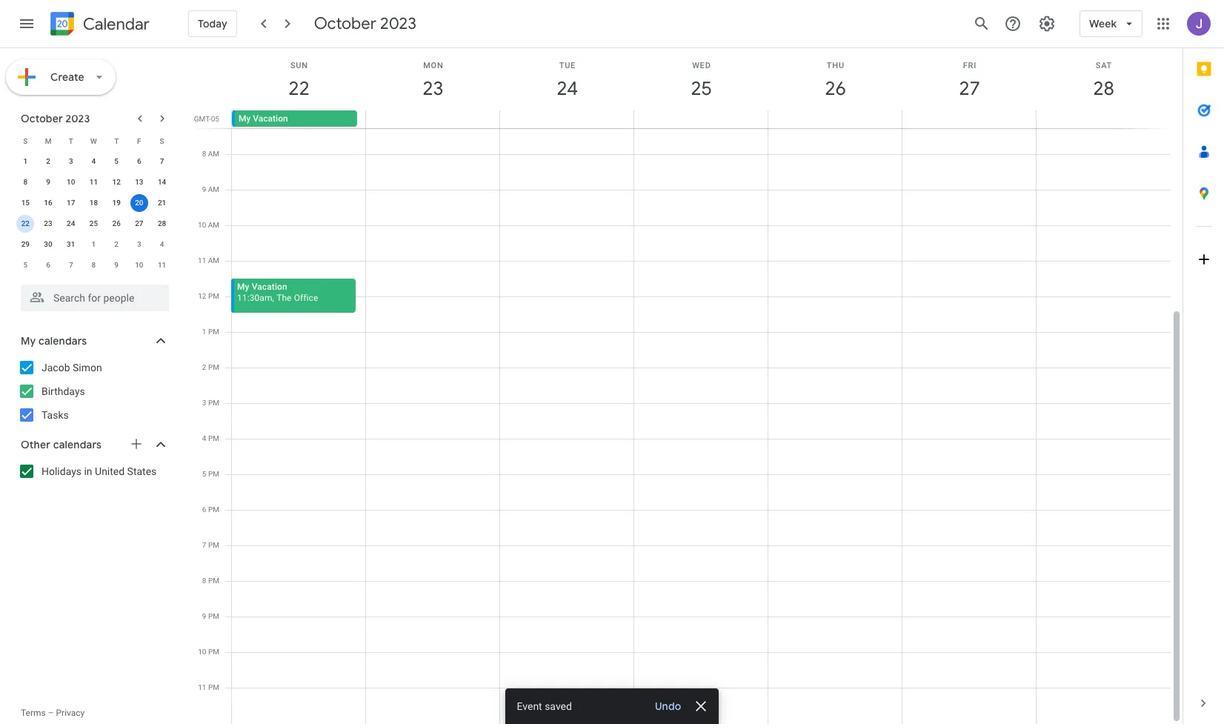 Task type: describe. For each thing, give the bounding box(es) containing it.
9 for 9 pm
[[202, 612, 206, 620]]

other calendars
[[21, 438, 102, 451]]

20, today element
[[130, 194, 148, 212]]

2 pm
[[202, 363, 219, 371]]

my for my calendars
[[21, 334, 36, 348]]

28 inside october 2023 grid
[[158, 219, 166, 228]]

3 for 3 pm
[[202, 399, 206, 407]]

jacob
[[42, 362, 70, 374]]

3 cell from the left
[[768, 110, 902, 128]]

sun 22
[[288, 61, 309, 101]]

november 5 element
[[17, 256, 34, 274]]

10 for 10 pm
[[198, 648, 206, 656]]

today button
[[188, 6, 237, 42]]

17 element
[[62, 194, 80, 212]]

add other calendars image
[[129, 437, 144, 451]]

27 link
[[953, 72, 987, 106]]

office
[[294, 293, 318, 303]]

my calendars
[[21, 334, 87, 348]]

0 horizontal spatial 4
[[92, 157, 96, 165]]

my calendars list
[[3, 356, 184, 427]]

13 element
[[130, 173, 148, 191]]

holidays
[[42, 465, 82, 477]]

terms
[[21, 708, 46, 718]]

20
[[135, 199, 143, 207]]

11 for 11 pm
[[198, 683, 206, 692]]

12 pm
[[198, 292, 219, 300]]

11 pm
[[198, 683, 219, 692]]

3 for november 3 element
[[137, 240, 141, 248]]

holidays in united states
[[42, 465, 157, 477]]

1 for november 1 element
[[92, 240, 96, 248]]

26 link
[[819, 72, 853, 106]]

row containing 8
[[14, 172, 173, 193]]

pm for 9 pm
[[208, 612, 219, 620]]

26 element
[[108, 215, 125, 233]]

fri
[[963, 61, 977, 70]]

undo
[[656, 700, 682, 713]]

9 am
[[202, 185, 219, 193]]

28 inside grid
[[1093, 76, 1114, 101]]

8 am
[[202, 150, 219, 158]]

calendar element
[[47, 9, 150, 42]]

november 4 element
[[153, 236, 171, 254]]

main drawer image
[[18, 15, 36, 33]]

17
[[67, 199, 75, 207]]

november 7 element
[[62, 256, 80, 274]]

row containing 15
[[14, 193, 173, 213]]

6 pm
[[202, 506, 219, 514]]

row containing 5
[[14, 255, 173, 276]]

28 link
[[1087, 72, 1121, 106]]

pm for 11 pm
[[208, 683, 219, 692]]

sun
[[290, 61, 308, 70]]

calendar
[[83, 14, 150, 34]]

22 element
[[17, 215, 34, 233]]

pm for 5 pm
[[208, 470, 219, 478]]

pm for 6 pm
[[208, 506, 219, 514]]

pm for 8 pm
[[208, 577, 219, 585]]

today
[[198, 17, 227, 30]]

november 10 element
[[130, 256, 148, 274]]

pm for 2 pm
[[208, 363, 219, 371]]

18 element
[[85, 194, 103, 212]]

22 cell
[[14, 213, 37, 234]]

9 up 16
[[46, 178, 50, 186]]

8 for november 8 element
[[92, 261, 96, 269]]

wed 25
[[690, 61, 711, 101]]

my vacation 11:30am , the office
[[237, 282, 318, 303]]

november 2 element
[[108, 236, 125, 254]]

united
[[95, 465, 125, 477]]

24 inside grid
[[556, 76, 577, 101]]

9 pm
[[202, 612, 219, 620]]

calendars for other calendars
[[53, 438, 102, 451]]

row containing s
[[14, 130, 173, 151]]

8 for 8 pm
[[202, 577, 206, 585]]

row containing 1
[[14, 151, 173, 172]]

5 for november 5 element
[[23, 261, 28, 269]]

tasks
[[42, 409, 69, 421]]

pm for 10 pm
[[208, 648, 219, 656]]

privacy link
[[56, 708, 85, 718]]

thu 26
[[824, 61, 845, 101]]

terms – privacy
[[21, 708, 85, 718]]

8 pm
[[202, 577, 219, 585]]

5 cell from the left
[[1036, 110, 1170, 128]]

0 vertical spatial october
[[314, 13, 377, 34]]

23 inside row
[[44, 219, 52, 228]]

create
[[50, 70, 84, 84]]

week
[[1090, 17, 1117, 30]]

15
[[21, 199, 30, 207]]

16 element
[[39, 194, 57, 212]]

29
[[21, 240, 30, 248]]

–
[[48, 708, 54, 718]]

31
[[67, 240, 75, 248]]

the
[[277, 293, 292, 303]]

2 for the november 2 element
[[114, 240, 119, 248]]

november 6 element
[[39, 256, 57, 274]]

25 element
[[85, 215, 103, 233]]

05
[[211, 115, 219, 123]]

1 pm
[[202, 328, 219, 336]]

15 element
[[17, 194, 34, 212]]

18
[[90, 199, 98, 207]]

october 2023 grid
[[14, 130, 173, 276]]

11 am
[[198, 256, 219, 265]]

4 for 4 pm
[[202, 434, 206, 443]]

mon
[[423, 61, 444, 70]]

13
[[135, 178, 143, 186]]

21 element
[[153, 194, 171, 212]]

vacation for my vacation 11:30am , the office
[[252, 282, 287, 292]]

sat
[[1096, 61, 1113, 70]]

14 element
[[153, 173, 171, 191]]

11 element
[[85, 173, 103, 191]]

24 element
[[62, 215, 80, 233]]

11 for 11 element
[[90, 178, 98, 186]]

settings menu image
[[1039, 15, 1056, 33]]

fri 27
[[958, 61, 980, 101]]

26 inside grid
[[824, 76, 845, 101]]

19 element
[[108, 194, 125, 212]]

pm for 1 pm
[[208, 328, 219, 336]]

event saved
[[517, 700, 573, 712]]

25 inside wed 25
[[690, 76, 711, 101]]

undo button
[[650, 699, 688, 714]]

sat 28
[[1093, 61, 1114, 101]]

1 s from the left
[[23, 137, 28, 145]]

31 element
[[62, 236, 80, 254]]

6 for november 6 "element"
[[46, 261, 50, 269]]

am for 10 am
[[208, 221, 219, 229]]

states
[[127, 465, 157, 477]]

my vacation button
[[235, 110, 357, 127]]

2 t from the left
[[114, 137, 119, 145]]

week button
[[1080, 6, 1143, 42]]

21
[[158, 199, 166, 207]]

create button
[[6, 59, 116, 95]]

gmt-
[[194, 115, 211, 123]]

1 vertical spatial 2023
[[66, 112, 90, 125]]

1 t from the left
[[69, 137, 73, 145]]

22 link
[[282, 72, 316, 106]]

10 for the 10 element
[[67, 178, 75, 186]]

my vacation
[[239, 113, 288, 124]]

2 cell from the left
[[500, 110, 634, 128]]

7 pm
[[202, 541, 219, 549]]

27 inside october 2023 grid
[[135, 219, 143, 228]]



Task type: locate. For each thing, give the bounding box(es) containing it.
1 horizontal spatial 6
[[137, 157, 141, 165]]

12 up '19'
[[112, 178, 121, 186]]

3 row from the top
[[14, 172, 173, 193]]

my
[[239, 113, 251, 124], [237, 282, 249, 292], [21, 334, 36, 348]]

2 vertical spatial 4
[[202, 434, 206, 443]]

9 up the 10 am
[[202, 185, 206, 193]]

am for 9 am
[[208, 185, 219, 193]]

1 vertical spatial vacation
[[252, 282, 287, 292]]

22
[[288, 76, 309, 101], [21, 219, 30, 228]]

2 vertical spatial 3
[[202, 399, 206, 407]]

0 vertical spatial 2
[[46, 157, 50, 165]]

pm for 7 pm
[[208, 541, 219, 549]]

25 down 18 element
[[90, 219, 98, 228]]

pm for 3 pm
[[208, 399, 219, 407]]

2 inside grid
[[202, 363, 206, 371]]

pm down the 6 pm
[[208, 541, 219, 549]]

1 vertical spatial 6
[[46, 261, 50, 269]]

vacation for my vacation
[[253, 113, 288, 124]]

mon 23
[[422, 61, 444, 101]]

1 vertical spatial 26
[[112, 219, 121, 228]]

november 1 element
[[85, 236, 103, 254]]

my inside button
[[239, 113, 251, 124]]

november 9 element
[[108, 256, 125, 274]]

2023 down the create
[[66, 112, 90, 125]]

my inside dropdown button
[[21, 334, 36, 348]]

pm for 4 pm
[[208, 434, 219, 443]]

1 vertical spatial 27
[[135, 219, 143, 228]]

11
[[90, 178, 98, 186], [198, 256, 206, 265], [158, 261, 166, 269], [198, 683, 206, 692]]

7
[[160, 157, 164, 165], [69, 261, 73, 269], [202, 541, 206, 549]]

1 horizontal spatial 28
[[1093, 76, 1114, 101]]

november 8 element
[[85, 256, 103, 274]]

2 vertical spatial 2
[[202, 363, 206, 371]]

5 row from the top
[[14, 213, 173, 234]]

1 horizontal spatial 22
[[288, 76, 309, 101]]

1 horizontal spatial october 2023
[[314, 13, 417, 34]]

9 up the '10 pm'
[[202, 612, 206, 620]]

1 vertical spatial 23
[[44, 219, 52, 228]]

1 row from the top
[[14, 130, 173, 151]]

1 vertical spatial 25
[[90, 219, 98, 228]]

10 up 17
[[67, 178, 75, 186]]

0 horizontal spatial 25
[[90, 219, 98, 228]]

2
[[46, 157, 50, 165], [114, 240, 119, 248], [202, 363, 206, 371]]

8 down november 1 element
[[92, 261, 96, 269]]

11 inside "element"
[[158, 261, 166, 269]]

1 vertical spatial october
[[21, 112, 63, 125]]

8 pm from the top
[[208, 541, 219, 549]]

8 for 8 am
[[202, 150, 206, 158]]

4
[[92, 157, 96, 165], [160, 240, 164, 248], [202, 434, 206, 443]]

2 vertical spatial 1
[[202, 328, 206, 336]]

am for 11 am
[[208, 256, 219, 265]]

27
[[958, 76, 980, 101], [135, 219, 143, 228]]

12 for 12 pm
[[198, 292, 206, 300]]

0 horizontal spatial s
[[23, 137, 28, 145]]

0 vertical spatial 7
[[160, 157, 164, 165]]

1 vertical spatial 1
[[92, 240, 96, 248]]

pm down 8 pm
[[208, 612, 219, 620]]

pm
[[208, 292, 219, 300], [208, 328, 219, 336], [208, 363, 219, 371], [208, 399, 219, 407], [208, 434, 219, 443], [208, 470, 219, 478], [208, 506, 219, 514], [208, 541, 219, 549], [208, 577, 219, 585], [208, 612, 219, 620], [208, 648, 219, 656], [208, 683, 219, 692]]

1 horizontal spatial 1
[[92, 240, 96, 248]]

1 vertical spatial 3
[[137, 240, 141, 248]]

1 horizontal spatial 26
[[824, 76, 845, 101]]

7 inside grid
[[202, 541, 206, 549]]

23 down mon
[[422, 76, 443, 101]]

9 pm from the top
[[208, 577, 219, 585]]

4 am from the top
[[208, 256, 219, 265]]

7 up 14
[[160, 157, 164, 165]]

24 down 17 element
[[67, 219, 75, 228]]

11 up 18
[[90, 178, 98, 186]]

2 down 26 element
[[114, 240, 119, 248]]

14
[[158, 178, 166, 186]]

11:30am
[[237, 293, 272, 303]]

wed
[[692, 61, 711, 70]]

1 am from the top
[[208, 150, 219, 158]]

25 link
[[685, 72, 719, 106]]

0 vertical spatial 2023
[[380, 13, 417, 34]]

november 11 element
[[153, 256, 171, 274]]

10 up 11 pm
[[198, 648, 206, 656]]

1 vertical spatial 28
[[158, 219, 166, 228]]

2 vertical spatial 7
[[202, 541, 206, 549]]

9 for 9 am
[[202, 185, 206, 193]]

23 element
[[39, 215, 57, 233]]

6 down f
[[137, 157, 141, 165]]

3 up the 4 pm
[[202, 399, 206, 407]]

1 horizontal spatial 2
[[114, 240, 119, 248]]

23 link
[[416, 72, 450, 106]]

2 horizontal spatial 4
[[202, 434, 206, 443]]

23
[[422, 76, 443, 101], [44, 219, 52, 228]]

12 inside grid
[[198, 292, 206, 300]]

1 cell from the left
[[366, 110, 500, 128]]

28 element
[[153, 215, 171, 233]]

2 horizontal spatial 3
[[202, 399, 206, 407]]

2 horizontal spatial 6
[[202, 506, 206, 514]]

am
[[208, 150, 219, 158], [208, 185, 219, 193], [208, 221, 219, 229], [208, 256, 219, 265]]

0 horizontal spatial 2
[[46, 157, 50, 165]]

4 pm from the top
[[208, 399, 219, 407]]

26 down the 19 element
[[112, 219, 121, 228]]

6 row from the top
[[14, 234, 173, 255]]

am down '8 am'
[[208, 185, 219, 193]]

5 pm
[[202, 470, 219, 478]]

2023
[[380, 13, 417, 34], [66, 112, 90, 125]]

8 down gmt-
[[202, 150, 206, 158]]

0 horizontal spatial 23
[[44, 219, 52, 228]]

24 inside "element"
[[67, 219, 75, 228]]

0 horizontal spatial 27
[[135, 219, 143, 228]]

privacy
[[56, 708, 85, 718]]

10
[[67, 178, 75, 186], [198, 221, 206, 229], [135, 261, 143, 269], [198, 648, 206, 656]]

6 down 30 element at the left
[[46, 261, 50, 269]]

12 pm from the top
[[208, 683, 219, 692]]

1 horizontal spatial 4
[[160, 240, 164, 248]]

0 horizontal spatial 26
[[112, 219, 121, 228]]

30 element
[[39, 236, 57, 254]]

10 pm
[[198, 648, 219, 656]]

t
[[69, 137, 73, 145], [114, 137, 119, 145]]

7 for 7 pm
[[202, 541, 206, 549]]

s right f
[[160, 137, 164, 145]]

3
[[69, 157, 73, 165], [137, 240, 141, 248], [202, 399, 206, 407]]

1 inside grid
[[202, 328, 206, 336]]

6 inside "element"
[[46, 261, 50, 269]]

october 2023
[[314, 13, 417, 34], [21, 112, 90, 125]]

5 up 12 element
[[114, 157, 119, 165]]

11 for november 11 "element" on the top of page
[[158, 261, 166, 269]]

2 vertical spatial my
[[21, 334, 36, 348]]

0 horizontal spatial october
[[21, 112, 63, 125]]

7 down the 6 pm
[[202, 541, 206, 549]]

6 up 7 pm
[[202, 506, 206, 514]]

16
[[44, 199, 52, 207]]

my for my vacation 11:30am , the office
[[237, 282, 249, 292]]

1 vertical spatial october 2023
[[21, 112, 90, 125]]

25
[[690, 76, 711, 101], [90, 219, 98, 228]]

1 vertical spatial 7
[[69, 261, 73, 269]]

0 vertical spatial my
[[239, 113, 251, 124]]

my calendars button
[[3, 329, 184, 353]]

cell down 26 'link'
[[768, 110, 902, 128]]

calendars
[[38, 334, 87, 348], [53, 438, 102, 451]]

cell down 24 link
[[500, 110, 634, 128]]

22 inside 22 'element'
[[21, 219, 30, 228]]

october
[[314, 13, 377, 34], [21, 112, 63, 125]]

vacation up ,
[[252, 282, 287, 292]]

0 vertical spatial 3
[[69, 157, 73, 165]]

pm down the 4 pm
[[208, 470, 219, 478]]

1 down '25' element
[[92, 240, 96, 248]]

12 inside row group
[[112, 178, 121, 186]]

0 vertical spatial 24
[[556, 76, 577, 101]]

1 pm from the top
[[208, 292, 219, 300]]

cell down 27 link
[[902, 110, 1036, 128]]

in
[[84, 465, 92, 477]]

0 vertical spatial calendars
[[38, 334, 87, 348]]

0 vertical spatial 4
[[92, 157, 96, 165]]

0 horizontal spatial 12
[[112, 178, 121, 186]]

f
[[137, 137, 141, 145]]

5 down the 4 pm
[[202, 470, 206, 478]]

6 inside grid
[[202, 506, 206, 514]]

2023 up 23 "link"
[[380, 13, 417, 34]]

2 down m
[[46, 157, 50, 165]]

28 down sat
[[1093, 76, 1114, 101]]

am down '05'
[[208, 150, 219, 158]]

row containing 29
[[14, 234, 173, 255]]

3 pm from the top
[[208, 363, 219, 371]]

0 vertical spatial 12
[[112, 178, 121, 186]]

25 inside '25' element
[[90, 219, 98, 228]]

0 vertical spatial october 2023
[[314, 13, 417, 34]]

1 horizontal spatial 23
[[422, 76, 443, 101]]

november 3 element
[[130, 236, 148, 254]]

4 row from the top
[[14, 193, 173, 213]]

29 element
[[17, 236, 34, 254]]

pm for 12 pm
[[208, 292, 219, 300]]

my for my vacation
[[239, 113, 251, 124]]

19
[[112, 199, 121, 207]]

1 horizontal spatial 3
[[137, 240, 141, 248]]

24
[[556, 76, 577, 101], [67, 219, 75, 228]]

27 element
[[130, 215, 148, 233]]

pm up the 2 pm
[[208, 328, 219, 336]]

22 down 15 element
[[21, 219, 30, 228]]

1 down 12 pm
[[202, 328, 206, 336]]

8 up 15
[[23, 178, 28, 186]]

calendars up in
[[53, 438, 102, 451]]

birthdays
[[42, 385, 85, 397]]

pm up 7 pm
[[208, 506, 219, 514]]

terms link
[[21, 708, 46, 718]]

9 for the 'november 9' element
[[114, 261, 119, 269]]

tue 24
[[556, 61, 577, 101]]

23 down 16 element
[[44, 219, 52, 228]]

30
[[44, 240, 52, 248]]

pm up 5 pm
[[208, 434, 219, 443]]

my inside my vacation 11:30am , the office
[[237, 282, 249, 292]]

28 down 21 element
[[158, 219, 166, 228]]

s left m
[[23, 137, 28, 145]]

other calendars button
[[3, 433, 184, 457]]

5 for 5 pm
[[202, 470, 206, 478]]

6 for 6 pm
[[202, 506, 206, 514]]

11 down the '10 pm'
[[198, 683, 206, 692]]

12 element
[[108, 173, 125, 191]]

0 horizontal spatial 24
[[67, 219, 75, 228]]

5 down 29 element
[[23, 261, 28, 269]]

row group containing 1
[[14, 151, 173, 276]]

0 vertical spatial vacation
[[253, 113, 288, 124]]

None search field
[[0, 279, 184, 311]]

7 row from the top
[[14, 255, 173, 276]]

2 s from the left
[[160, 137, 164, 145]]

1 vertical spatial 24
[[67, 219, 75, 228]]

2 vertical spatial 5
[[202, 470, 206, 478]]

10 am
[[198, 221, 219, 229]]

calendars up jacob
[[38, 334, 87, 348]]

3 inside november 3 element
[[137, 240, 141, 248]]

1 for 1 pm
[[202, 328, 206, 336]]

1 horizontal spatial october
[[314, 13, 377, 34]]

4 cell from the left
[[902, 110, 1036, 128]]

grid
[[190, 48, 1183, 724]]

2 for 2 pm
[[202, 363, 206, 371]]

0 vertical spatial 28
[[1093, 76, 1114, 101]]

2 horizontal spatial 2
[[202, 363, 206, 371]]

11 down november 4 element
[[158, 261, 166, 269]]

0 vertical spatial 27
[[958, 76, 980, 101]]

2 down 1 pm
[[202, 363, 206, 371]]

cell down 28 link
[[1036, 110, 1170, 128]]

tue
[[559, 61, 576, 70]]

2 vertical spatial 6
[[202, 506, 206, 514]]

1 horizontal spatial 2023
[[380, 13, 417, 34]]

tab list
[[1184, 48, 1225, 683]]

11 down the 10 am
[[198, 256, 206, 265]]

0 horizontal spatial 5
[[23, 261, 28, 269]]

0 horizontal spatial t
[[69, 137, 73, 145]]

0 vertical spatial 25
[[690, 76, 711, 101]]

2 horizontal spatial 7
[[202, 541, 206, 549]]

26 down thu
[[824, 76, 845, 101]]

4 for november 4 element
[[160, 240, 164, 248]]

3 down the 27 element
[[137, 240, 141, 248]]

5 inside grid
[[202, 470, 206, 478]]

10 down november 3 element
[[135, 261, 143, 269]]

3 up the 10 element
[[69, 157, 73, 165]]

24 link
[[550, 72, 584, 106]]

11 pm from the top
[[208, 648, 219, 656]]

3 am from the top
[[208, 221, 219, 229]]

6 pm from the top
[[208, 470, 219, 478]]

calendar heading
[[80, 14, 150, 34]]

vacation inside button
[[253, 113, 288, 124]]

pm down 1 pm
[[208, 363, 219, 371]]

1 horizontal spatial t
[[114, 137, 119, 145]]

1 horizontal spatial 5
[[114, 157, 119, 165]]

1 horizontal spatial 24
[[556, 76, 577, 101]]

1 vertical spatial 4
[[160, 240, 164, 248]]

9
[[46, 178, 50, 186], [202, 185, 206, 193], [114, 261, 119, 269], [202, 612, 206, 620]]

vacation down 22 "link"
[[253, 113, 288, 124]]

23 inside mon 23
[[422, 76, 443, 101]]

gmt-05
[[194, 115, 219, 123]]

cell down 23 "link"
[[366, 110, 500, 128]]

5 pm from the top
[[208, 434, 219, 443]]

Search for people text field
[[30, 285, 160, 311]]

row group
[[14, 151, 173, 276]]

1 vertical spatial 22
[[21, 219, 30, 228]]

0 vertical spatial 5
[[114, 157, 119, 165]]

other
[[21, 438, 51, 451]]

2 pm from the top
[[208, 328, 219, 336]]

saved
[[545, 700, 573, 712]]

0 horizontal spatial 6
[[46, 261, 50, 269]]

0 horizontal spatial 22
[[21, 219, 30, 228]]

2 am from the top
[[208, 185, 219, 193]]

0 vertical spatial 26
[[824, 76, 845, 101]]

4 down w
[[92, 157, 96, 165]]

grid containing 22
[[190, 48, 1183, 724]]

1 vertical spatial 12
[[198, 292, 206, 300]]

pm down the '10 pm'
[[208, 683, 219, 692]]

10 for 10 am
[[198, 221, 206, 229]]

1 vertical spatial calendars
[[53, 438, 102, 451]]

22 down sun
[[288, 76, 309, 101]]

22 inside grid
[[288, 76, 309, 101]]

4 up 5 pm
[[202, 434, 206, 443]]

1 horizontal spatial 12
[[198, 292, 206, 300]]

row containing 22
[[14, 213, 173, 234]]

28
[[1093, 76, 1114, 101], [158, 219, 166, 228]]

am up 12 pm
[[208, 256, 219, 265]]

0 horizontal spatial 1
[[23, 157, 28, 165]]

0 vertical spatial 1
[[23, 157, 28, 165]]

10 for november 10 element
[[135, 261, 143, 269]]

8 up 9 pm
[[202, 577, 206, 585]]

1 horizontal spatial 7
[[160, 157, 164, 165]]

1 vertical spatial 5
[[23, 261, 28, 269]]

4 pm
[[202, 434, 219, 443]]

7 for november 7 element
[[69, 261, 73, 269]]

4 down 28 element
[[160, 240, 164, 248]]

10 pm from the top
[[208, 612, 219, 620]]

jacob simon
[[42, 362, 102, 374]]

3 pm
[[202, 399, 219, 407]]

w
[[90, 137, 97, 145]]

7 down "31" element
[[69, 261, 73, 269]]

0 vertical spatial 22
[[288, 76, 309, 101]]

27 down 20, today element
[[135, 219, 143, 228]]

24 down tue
[[556, 76, 577, 101]]

12 down 11 am
[[198, 292, 206, 300]]

event
[[517, 700, 543, 712]]

2 row from the top
[[14, 151, 173, 172]]

0 horizontal spatial 28
[[158, 219, 166, 228]]

row
[[14, 130, 173, 151], [14, 151, 173, 172], [14, 172, 173, 193], [14, 193, 173, 213], [14, 213, 173, 234], [14, 234, 173, 255], [14, 255, 173, 276]]

thu
[[827, 61, 845, 70]]

1 vertical spatial 2
[[114, 240, 119, 248]]

vacation inside my vacation 11:30am , the office
[[252, 282, 287, 292]]

1 horizontal spatial 27
[[958, 76, 980, 101]]

10 element
[[62, 173, 80, 191]]

3 inside grid
[[202, 399, 206, 407]]

0 horizontal spatial 2023
[[66, 112, 90, 125]]

pm up 1 pm
[[208, 292, 219, 300]]

25 down "wed"
[[690, 76, 711, 101]]

1 vertical spatial my
[[237, 282, 249, 292]]

t left f
[[114, 137, 119, 145]]

1 horizontal spatial s
[[160, 137, 164, 145]]

0 horizontal spatial 7
[[69, 261, 73, 269]]

27 down fri
[[958, 76, 980, 101]]

0 horizontal spatial october 2023
[[21, 112, 90, 125]]

12 for 12
[[112, 178, 121, 186]]

11 for 11 am
[[198, 256, 206, 265]]

20 cell
[[128, 193, 151, 213]]

t left w
[[69, 137, 73, 145]]

0 vertical spatial 23
[[422, 76, 443, 101]]

am down 9 am
[[208, 221, 219, 229]]

pm up 9 pm
[[208, 577, 219, 585]]

cell
[[366, 110, 500, 128], [500, 110, 634, 128], [768, 110, 902, 128], [902, 110, 1036, 128], [1036, 110, 1170, 128]]

6
[[137, 157, 141, 165], [46, 261, 50, 269], [202, 506, 206, 514]]

calendars for my calendars
[[38, 334, 87, 348]]

12
[[112, 178, 121, 186], [198, 292, 206, 300]]

pm up the 4 pm
[[208, 399, 219, 407]]

2 horizontal spatial 5
[[202, 470, 206, 478]]

26 inside row
[[112, 219, 121, 228]]

simon
[[73, 362, 102, 374]]

m
[[45, 137, 51, 145]]

pm down 9 pm
[[208, 648, 219, 656]]

am for 8 am
[[208, 150, 219, 158]]

10 up 11 am
[[198, 221, 206, 229]]

1 horizontal spatial 25
[[690, 76, 711, 101]]

0 horizontal spatial 3
[[69, 157, 73, 165]]

9 down the november 2 element
[[114, 261, 119, 269]]

2 horizontal spatial 1
[[202, 328, 206, 336]]

,
[[272, 293, 274, 303]]

4 inside grid
[[202, 434, 206, 443]]

7 pm from the top
[[208, 506, 219, 514]]

1 up 15
[[23, 157, 28, 165]]

my vacation row
[[225, 110, 1183, 128]]

0 vertical spatial 6
[[137, 157, 141, 165]]



Task type: vqa. For each thing, say whether or not it's contained in the screenshot.
My Vacation My
yes



